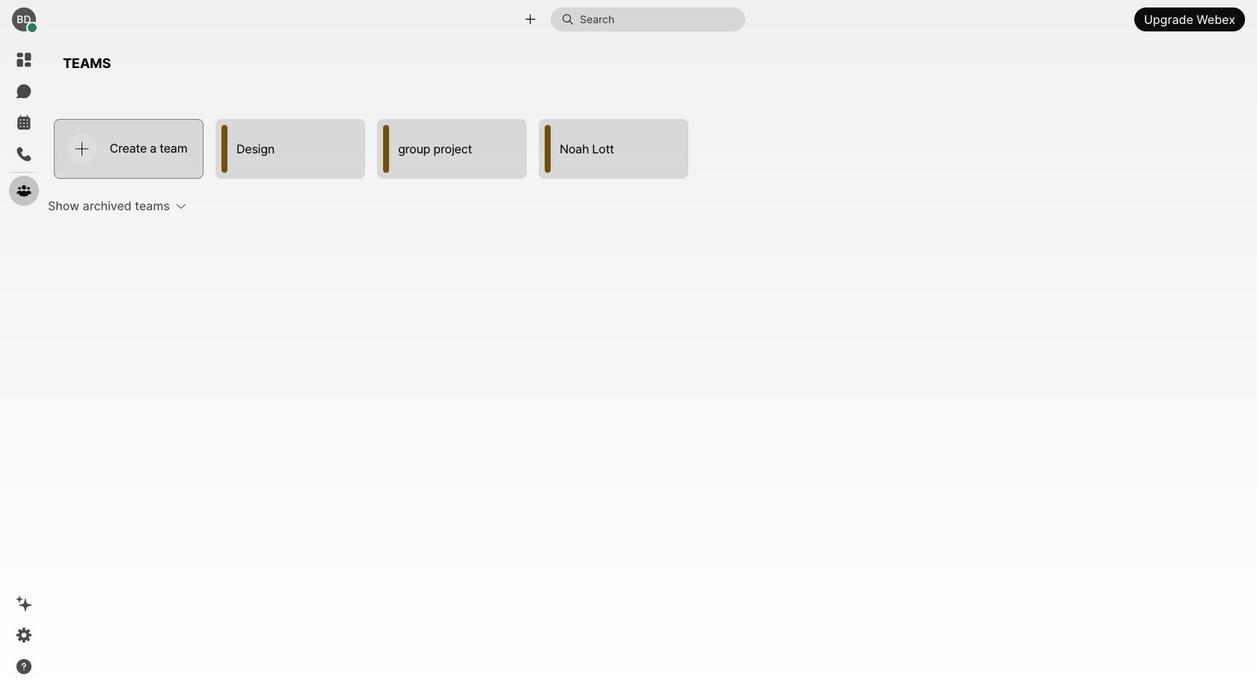 Task type: locate. For each thing, give the bounding box(es) containing it.
navigation
[[0, 39, 48, 696]]

create new team image
[[75, 142, 89, 156]]



Task type: vqa. For each thing, say whether or not it's contained in the screenshot.
Messaging, has no new notifications icon
no



Task type: describe. For each thing, give the bounding box(es) containing it.
show archived teams image
[[176, 201, 186, 211]]

webex tab list
[[9, 45, 39, 206]]

teams list list
[[48, 113, 1234, 185]]



